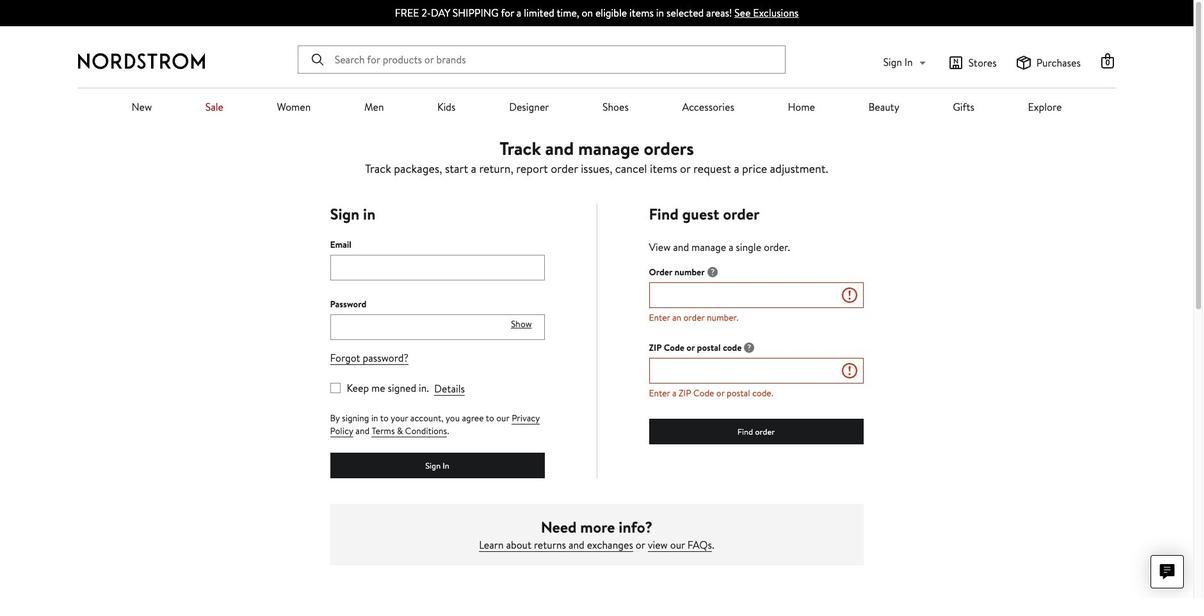 Task type: vqa. For each thing, say whether or not it's contained in the screenshot.
LARGE SEARCH ICON
no



Task type: describe. For each thing, give the bounding box(es) containing it.
shopping bag image
[[1100, 53, 1115, 68]]

1 horizontal spatial large details image
[[744, 343, 755, 353]]



Task type: locate. For each thing, give the bounding box(es) containing it.
large details image
[[707, 267, 718, 277], [744, 343, 755, 353]]

None text field
[[330, 255, 545, 281]]

live chat image
[[1160, 564, 1175, 579]]

nordstrom logo element
[[78, 53, 205, 69]]

None text field
[[649, 282, 863, 308], [649, 358, 863, 384], [649, 282, 863, 308], [649, 358, 863, 384]]

0 horizontal spatial large details image
[[707, 267, 718, 277]]

0 vertical spatial large details image
[[707, 267, 718, 277]]

Search search field
[[298, 46, 785, 74]]

Search for products or brands search field
[[330, 46, 785, 73]]

None password field
[[330, 315, 545, 340]]

1 vertical spatial large details image
[[744, 343, 755, 353]]



